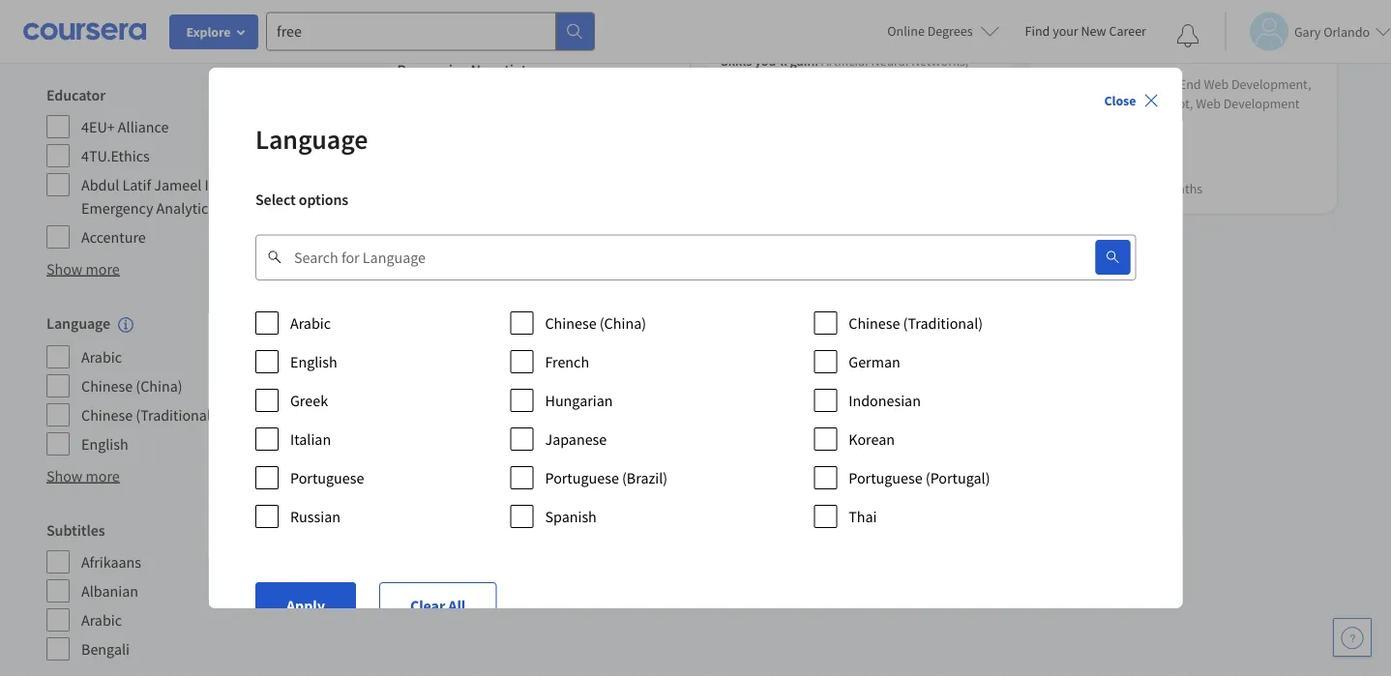 Task type: locate. For each thing, give the bounding box(es) containing it.
1 vertical spatial english
[[81, 434, 128, 453]]

2 vertical spatial web
[[1196, 94, 1221, 112]]

more up subtitles
[[86, 466, 120, 485]]

and down skills you'll gain
[[1079, 94, 1101, 112]]

show notifications image
[[1176, 24, 1199, 47]]

1 vertical spatial (china)
[[136, 376, 182, 395]]

(j-
[[218, 198, 234, 218]]

career
[[1109, 22, 1146, 40]]

free up "indonesian"
[[859, 364, 885, 384]]

gain
[[790, 52, 815, 69], [1113, 75, 1138, 92]]

·
[[1080, 180, 1084, 197], [1128, 180, 1132, 197]]

0 vertical spatial (china)
[[599, 313, 646, 333]]

networks,
[[911, 52, 969, 69]]

a down negotiation:
[[552, 37, 560, 57]]

you'll down developers
[[1078, 75, 1111, 92]]

4tu.ethics
[[81, 146, 150, 165]]

free right related
[[535, 279, 567, 303]]

introduction inside introduction to negotiation: a strategic playbook for becoming a principled and persuasive negotiator
[[397, 14, 480, 33]]

arabic inside subtitles group
[[81, 610, 122, 629]]

chinese (china)
[[545, 313, 646, 333], [81, 376, 182, 395]]

1 · from the left
[[1080, 180, 1084, 197]]

None search field
[[266, 12, 595, 51]]

to up becoming
[[483, 14, 496, 33]]

a inside introduction to negotiation: a strategic playbook for becoming a principled and persuasive negotiator
[[552, 37, 560, 57]]

clear all
[[410, 596, 465, 615]]

strategic
[[595, 14, 653, 33]]

for for html, css, and javascript for web developers
[[1220, 14, 1238, 33]]

korean
[[848, 429, 895, 449]]

web down 'end'
[[1196, 94, 1221, 112]]

2 show from the top
[[46, 466, 83, 485]]

help center image
[[1341, 626, 1364, 649]]

show more button down accenture
[[46, 257, 120, 281]]

-
[[1144, 180, 1148, 197]]

1 horizontal spatial (china)
[[599, 313, 646, 333]]

1 vertical spatial arabic
[[81, 347, 122, 366]]

0 horizontal spatial (china)
[[136, 376, 182, 395]]

2 horizontal spatial a
[[552, 37, 560, 57]]

0 horizontal spatial you'll
[[755, 52, 787, 69]]

for inside abdul latif jameel institute for disease and emergency analytics (j-idea)
[[262, 175, 280, 194]]

in
[[317, 7, 327, 24]]

machine
[[808, 71, 856, 89]]

to up the :
[[806, 14, 820, 33]]

you'll
[[755, 52, 787, 69], [1078, 75, 1111, 92]]

2 show more from the top
[[46, 466, 120, 485]]

4eu+
[[81, 117, 115, 136]]

3 portuguese from the left
[[848, 468, 922, 487]]

web up development,
[[1241, 14, 1270, 33]]

1 vertical spatial 3
[[849, 516, 856, 534]]

alliance
[[118, 117, 169, 136]]

0 vertical spatial css,
[[1089, 14, 1118, 33]]

a right the earn
[[110, 7, 117, 24]]

becoming
[[484, 37, 549, 57]]

1 horizontal spatial chinese (traditional)
[[848, 313, 983, 333]]

· left 1
[[1128, 180, 1132, 197]]

1 show more from the top
[[46, 259, 120, 279]]

0 horizontal spatial chinese (traditional)
[[81, 405, 216, 424]]

2 horizontal spatial portuguese
[[848, 468, 922, 487]]

1 horizontal spatial language
[[255, 122, 368, 156]]

to for generative
[[806, 14, 820, 33]]

portuguese (portugal)
[[848, 468, 990, 487]]

0 vertical spatial english
[[290, 352, 337, 371]]

0 horizontal spatial for
[[262, 175, 280, 194]]

english up greek on the left bottom of the page
[[290, 352, 337, 371]]

introduction to generative ai link
[[721, 12, 998, 35]]

show up subtitles
[[46, 466, 83, 485]]

0 vertical spatial (traditional)
[[903, 313, 983, 333]]

english inside select language options element
[[290, 352, 337, 371]]

thai
[[848, 507, 877, 526]]

0 vertical spatial for
[[1220, 14, 1238, 33]]

a
[[110, 7, 117, 24], [330, 7, 337, 24], [552, 37, 560, 57]]

2 vertical spatial arabic
[[81, 610, 122, 629]]

gain left 'front-'
[[1113, 75, 1138, 92]]

language
[[255, 122, 368, 156], [46, 313, 110, 333]]

arabic inside select language options element
[[290, 313, 331, 333]]

ai
[[888, 434, 900, 453]]

css, up developers
[[1089, 14, 1118, 33]]

more
[[86, 259, 120, 279], [86, 466, 120, 485]]

free up german
[[859, 329, 885, 349]]

web right 'end'
[[1204, 75, 1229, 92]]

3 down portuguese (portugal)
[[849, 516, 856, 534]]

mixed · course · 1 - 3 months
[[1044, 180, 1203, 197]]

portuguese for portuguese (brazil)
[[545, 468, 619, 487]]

0 vertical spatial chinese (traditional)
[[848, 313, 983, 333]]

1 horizontal spatial ·
[[1128, 180, 1132, 197]]

management link
[[374, 399, 540, 418]]

show
[[46, 259, 83, 279], [46, 466, 83, 485]]

1 show more button from the top
[[46, 257, 120, 281]]

1 portuguese from the left
[[290, 468, 364, 487]]

1 vertical spatial language
[[46, 313, 110, 333]]

emergency
[[81, 198, 153, 218]]

select
[[255, 190, 295, 209]]

format.
[[191, 26, 233, 44]]

(traditional)
[[903, 313, 983, 333], [136, 405, 216, 424]]

certificate
[[488, 364, 554, 384]]

1 horizontal spatial you'll
[[1078, 75, 1111, 92]]

introduction up playbook
[[397, 14, 480, 33]]

free up korean
[[859, 399, 885, 418]]

1 horizontal spatial skills
[[1044, 75, 1075, 92]]

idea)
[[234, 198, 269, 218]]

1 horizontal spatial introduction
[[721, 14, 803, 33]]

free left ai
[[859, 434, 885, 453]]

1 vertical spatial show more
[[46, 466, 120, 485]]

and
[[1121, 14, 1146, 33], [633, 37, 658, 57], [1079, 94, 1101, 112], [335, 175, 360, 194]]

web
[[1241, 14, 1270, 33], [1204, 75, 1229, 92], [1196, 94, 1221, 112]]

a right in
[[330, 7, 337, 24]]

0 horizontal spatial chinese (china)
[[81, 376, 182, 395]]

html, css, and javascript for web developers link
[[1044, 12, 1321, 59]]

2 portuguese from the left
[[545, 468, 619, 487]]

3 link
[[835, 507, 870, 542]]

2 vertical spatial for
[[262, 175, 280, 194]]

introduction to generative ai
[[721, 14, 910, 33]]

0 vertical spatial show more button
[[46, 257, 120, 281]]

0 vertical spatial show
[[46, 259, 83, 279]]

english up subtitles
[[81, 434, 128, 453]]

portuguese up the "russian"
[[290, 468, 364, 487]]

find your new career link
[[1015, 19, 1156, 44]]

portuguese for portuguese
[[290, 468, 364, 487]]

1 vertical spatial chinese (china)
[[81, 376, 182, 395]]

0 horizontal spatial english
[[81, 434, 128, 453]]

gain up the learning,
[[790, 52, 815, 69]]

1 horizontal spatial gain
[[1113, 75, 1138, 92]]

0 vertical spatial skills
[[721, 52, 752, 69]]

show more button up subtitles
[[46, 464, 120, 487]]

2 more from the top
[[86, 466, 120, 485]]

mixed
[[1044, 180, 1077, 197]]

0 vertical spatial language
[[255, 122, 368, 156]]

1 more from the top
[[86, 259, 120, 279]]

chinese
[[545, 313, 596, 333], [848, 313, 900, 333], [81, 376, 133, 395], [81, 405, 133, 424]]

1 horizontal spatial a
[[330, 7, 337, 24]]

0 horizontal spatial 3
[[849, 516, 856, 534]]

searches related to free
[[374, 279, 567, 303]]

language down accenture
[[46, 313, 110, 333]]

0 horizontal spatial language
[[46, 313, 110, 333]]

skills up deep
[[721, 52, 752, 69]]

2 horizontal spatial to
[[806, 14, 820, 33]]

1 show from the top
[[46, 259, 83, 279]]

0 vertical spatial web
[[1241, 14, 1270, 33]]

you'll for skills you'll gain :
[[755, 52, 787, 69]]

portuguese down ai
[[848, 468, 922, 487]]

0 vertical spatial you'll
[[755, 52, 787, 69]]

0 horizontal spatial skills
[[721, 52, 752, 69]]

introduction
[[397, 14, 480, 33], [721, 14, 803, 33]]

chinese (traditional) inside select language options element
[[848, 313, 983, 333]]

0 horizontal spatial portuguese
[[290, 468, 364, 487]]

css, down skills you'll gain
[[1104, 94, 1129, 112]]

development,
[[1231, 75, 1311, 92]]

1 vertical spatial skills
[[1044, 75, 1075, 92]]

for right show notifications image on the top
[[1220, 14, 1238, 33]]

machine
[[888, 399, 945, 418]]

more down accenture
[[86, 259, 120, 279]]

show down accenture
[[46, 259, 83, 279]]

1 vertical spatial chinese (traditional)
[[81, 405, 216, 424]]

0 vertical spatial show more
[[46, 259, 120, 279]]

for up negotiator
[[462, 37, 481, 57]]

· right mixed
[[1080, 180, 1084, 197]]

1 vertical spatial you'll
[[1078, 75, 1111, 92]]

to right related
[[514, 279, 531, 303]]

introduction up skills you'll gain :
[[721, 14, 803, 33]]

and right new
[[1121, 14, 1146, 33]]

1 vertical spatial show
[[46, 466, 83, 485]]

page navigation navigation
[[698, 502, 1020, 548]]

portuguese down the japanese
[[545, 468, 619, 487]]

free for machine
[[859, 399, 885, 418]]

2 introduction from the left
[[721, 14, 803, 33]]

to for negotiation:
[[483, 14, 496, 33]]

institute
[[204, 175, 259, 194]]

0 vertical spatial more
[[86, 259, 120, 279]]

english
[[290, 352, 337, 371], [81, 434, 128, 453]]

3 right -
[[1151, 180, 1158, 197]]

language inside group
[[46, 313, 110, 333]]

and right disease
[[335, 175, 360, 194]]

and inside html, css, and javascript for web developers
[[1121, 14, 1146, 33]]

1 introduction from the left
[[397, 14, 480, 33]]

(portugal)
[[925, 468, 990, 487]]

1 vertical spatial gain
[[1113, 75, 1138, 92]]

for up idea)
[[262, 175, 280, 194]]

educator
[[46, 85, 106, 104]]

and down strategic
[[633, 37, 658, 57]]

2 show more button from the top
[[46, 464, 120, 487]]

1 horizontal spatial to
[[514, 279, 531, 303]]

(china)
[[599, 313, 646, 333], [136, 376, 182, 395]]

related
[[452, 279, 510, 303]]

0 horizontal spatial to
[[483, 14, 496, 33]]

2 horizontal spatial for
[[1220, 14, 1238, 33]]

show more for english
[[46, 466, 120, 485]]

chinese (china) inside language group
[[81, 376, 182, 395]]

1 vertical spatial for
[[462, 37, 481, 57]]

more for english
[[86, 466, 120, 485]]

you'll up the learning,
[[755, 52, 787, 69]]

ai
[[897, 14, 910, 33]]

0 horizontal spatial gain
[[790, 52, 815, 69]]

spanish
[[545, 507, 596, 526]]

language dialog
[[209, 68, 1182, 675]]

skills up the html on the top of page
[[1044, 75, 1075, 92]]

introduction for introduction to generative ai
[[721, 14, 803, 33]]

disease
[[283, 175, 332, 194]]

chinese (traditional)
[[848, 313, 983, 333], [81, 405, 216, 424]]

show more down accenture
[[46, 259, 120, 279]]

skills you'll gain
[[1044, 75, 1138, 92]]

0 vertical spatial chinese (china)
[[545, 313, 646, 333]]

gain for skills you'll gain
[[1113, 75, 1138, 92]]

show more up subtitles
[[46, 466, 120, 485]]

0 vertical spatial arabic
[[290, 313, 331, 333]]

1 vertical spatial more
[[86, 466, 120, 485]]

to inside introduction to negotiation: a strategic playbook for becoming a principled and persuasive negotiator
[[483, 14, 496, 33]]

for inside html, css, and javascript for web developers
[[1220, 14, 1238, 33]]

show for english
[[46, 466, 83, 485]]

1 vertical spatial (traditional)
[[136, 405, 216, 424]]

0 vertical spatial gain
[[790, 52, 815, 69]]

portuguese
[[290, 468, 364, 487], [545, 468, 619, 487], [848, 468, 922, 487]]

1 horizontal spatial (traditional)
[[903, 313, 983, 333]]

Search by keyword search field
[[294, 234, 1049, 280]]

skills you'll gain :
[[721, 52, 821, 69]]

chinese (china) inside select language options element
[[545, 313, 646, 333]]

1 vertical spatial css,
[[1104, 94, 1129, 112]]

language up disease
[[255, 122, 368, 156]]

1 horizontal spatial portuguese
[[545, 468, 619, 487]]

close
[[1104, 92, 1136, 109]]

0 horizontal spatial ·
[[1080, 180, 1084, 197]]

select language options element
[[255, 304, 1136, 536]]

you'll for skills you'll gain
[[1078, 75, 1111, 92]]

educator group
[[46, 83, 362, 250]]

1 horizontal spatial for
[[462, 37, 481, 57]]

subtitles
[[46, 520, 105, 540]]

months
[[1160, 180, 1203, 197]]

skills
[[721, 52, 752, 69], [1044, 75, 1075, 92]]

1 vertical spatial show more button
[[46, 464, 120, 487]]

1 horizontal spatial english
[[290, 352, 337, 371]]

deep
[[721, 71, 750, 89]]

1 horizontal spatial 3
[[1151, 180, 1158, 197]]

0 horizontal spatial introduction
[[397, 14, 480, 33]]

1 horizontal spatial chinese (china)
[[545, 313, 646, 333]]

0 horizontal spatial (traditional)
[[136, 405, 216, 424]]

introduction to negotiation: a strategic playbook for becoming a principled and persuasive negotiator link
[[397, 12, 674, 82]]

persuasive
[[397, 61, 468, 80]]



Task type: describe. For each thing, give the bounding box(es) containing it.
developers
[[1044, 37, 1118, 57]]

career
[[218, 7, 254, 24]]

clear
[[410, 596, 445, 615]]

show more button for accenture
[[46, 257, 120, 281]]

negotiation:
[[499, 14, 581, 33]]

search image
[[1105, 249, 1120, 265]]

3 inside page navigation navigation
[[849, 516, 856, 534]]

neural
[[871, 52, 909, 69]]

free for cybersecurity
[[859, 364, 885, 384]]

accenture
[[81, 227, 146, 247]]

show more button for english
[[46, 464, 120, 487]]

a
[[584, 14, 592, 33]]

end
[[1179, 75, 1201, 92]]

new
[[1081, 22, 1106, 40]]

all
[[448, 596, 465, 615]]

abdul
[[81, 175, 119, 194]]

course
[[1086, 180, 1126, 197]]

french
[[545, 352, 589, 371]]

(china) inside select language options element
[[599, 313, 646, 333]]

german
[[848, 352, 900, 371]]

management
[[452, 399, 540, 418]]

interactive
[[128, 26, 188, 44]]

portuguese for portuguese (portugal)
[[848, 468, 922, 487]]

for inside introduction to negotiation: a strategic playbook for becoming a principled and persuasive negotiator
[[462, 37, 481, 57]]

gain for skills you'll gain :
[[790, 52, 815, 69]]

introduction to negotiation: a strategic playbook for becoming a principled and persuasive negotiator
[[397, 14, 658, 80]]

more for accenture
[[86, 259, 120, 279]]

free for courses
[[859, 329, 885, 349]]

issued
[[179, 7, 216, 24]]

your
[[1053, 22, 1078, 40]]

html,
[[1044, 14, 1086, 33]]

earn
[[81, 7, 107, 24]]

(traditional) inside language group
[[136, 405, 216, 424]]

russian
[[290, 507, 340, 526]]

english inside language group
[[81, 434, 128, 453]]

(traditional) inside select language options element
[[903, 313, 983, 333]]

analytics
[[156, 198, 215, 218]]

4eu+ alliance
[[81, 117, 169, 136]]

portuguese (brazil)
[[545, 468, 667, 487]]

afrikaans
[[81, 552, 141, 571]]

css, inside front-end web development, html and css, javascript, web development
[[1104, 94, 1129, 112]]

1 vertical spatial web
[[1204, 75, 1229, 92]]

show for accenture
[[46, 259, 83, 279]]

jameel
[[154, 175, 201, 194]]

apply
[[286, 596, 325, 615]]

apply button
[[255, 582, 356, 629]]

latif
[[122, 175, 151, 194]]

(brazil)
[[622, 468, 667, 487]]

and inside introduction to negotiation: a strategic playbook for becoming a principled and persuasive negotiator
[[633, 37, 658, 57]]

free for ai
[[859, 434, 885, 453]]

japanese
[[545, 429, 606, 449]]

chinese (traditional) inside language group
[[81, 405, 216, 424]]

language inside dialog
[[255, 122, 368, 156]]

skills for skills you'll gain :
[[721, 52, 752, 69]]

clear all button
[[379, 582, 496, 629]]

generative
[[823, 14, 894, 33]]

searches
[[374, 279, 448, 303]]

2 · from the left
[[1128, 180, 1132, 197]]

artificial
[[821, 52, 868, 69]]

skills for skills you'll gain
[[1044, 75, 1075, 92]]

0 vertical spatial 3
[[1151, 180, 1158, 197]]

(china) inside language group
[[136, 376, 182, 395]]

courses
[[888, 329, 938, 349]]

earn a university-issued career credential in a flexible, interactive format.
[[81, 7, 337, 44]]

show more for accenture
[[46, 259, 120, 279]]

negotiator
[[471, 61, 541, 80]]

front-
[[1145, 75, 1179, 92]]

cybersecurity
[[888, 364, 977, 384]]

web inside html, css, and javascript for web developers
[[1241, 14, 1270, 33]]

italian
[[290, 429, 331, 449]]

and inside front-end web development, html and css, javascript, web development
[[1079, 94, 1101, 112]]

javascript,
[[1132, 94, 1193, 112]]

html, css, and javascript for web developers
[[1044, 14, 1270, 57]]

coursera image
[[23, 16, 146, 47]]

0 horizontal spatial a
[[110, 7, 117, 24]]

javascript
[[1149, 14, 1217, 33]]

css, inside html, css, and javascript for web developers
[[1089, 14, 1118, 33]]

for for abdul latif jameel institute for disease and emergency analytics (j-idea)
[[262, 175, 280, 194]]

options
[[298, 190, 348, 209]]

1
[[1134, 180, 1141, 197]]

flexible,
[[81, 26, 126, 44]]

:
[[815, 52, 819, 69]]

close button
[[1096, 83, 1167, 118]]

select options
[[255, 190, 348, 209]]

learning
[[859, 71, 908, 89]]

abdul latif jameel institute for disease and emergency analytics (j-idea)
[[81, 175, 360, 218]]

learning,
[[753, 71, 805, 89]]

find your new career
[[1025, 22, 1146, 40]]

subtitles group
[[46, 518, 362, 661]]

artificial neural networks, deep learning, machine learning
[[721, 52, 969, 89]]

arabic inside language group
[[81, 347, 122, 366]]

indonesian
[[848, 391, 921, 410]]

hungarian
[[545, 391, 613, 410]]

find
[[1025, 22, 1050, 40]]

language group
[[46, 311, 362, 456]]

and inside abdul latif jameel institute for disease and emergency analytics (j-idea)
[[335, 175, 360, 194]]

introduction for introduction to negotiation: a strategic playbook for becoming a principled and persuasive negotiator
[[397, 14, 480, 33]]

front-end web development, html and css, javascript, web development
[[1044, 75, 1311, 112]]

html
[[1044, 94, 1077, 112]]

development
[[1223, 94, 1300, 112]]

certificate link
[[374, 364, 554, 384]]

credential
[[257, 7, 314, 24]]



Task type: vqa. For each thing, say whether or not it's contained in the screenshot.
the robotics link
no



